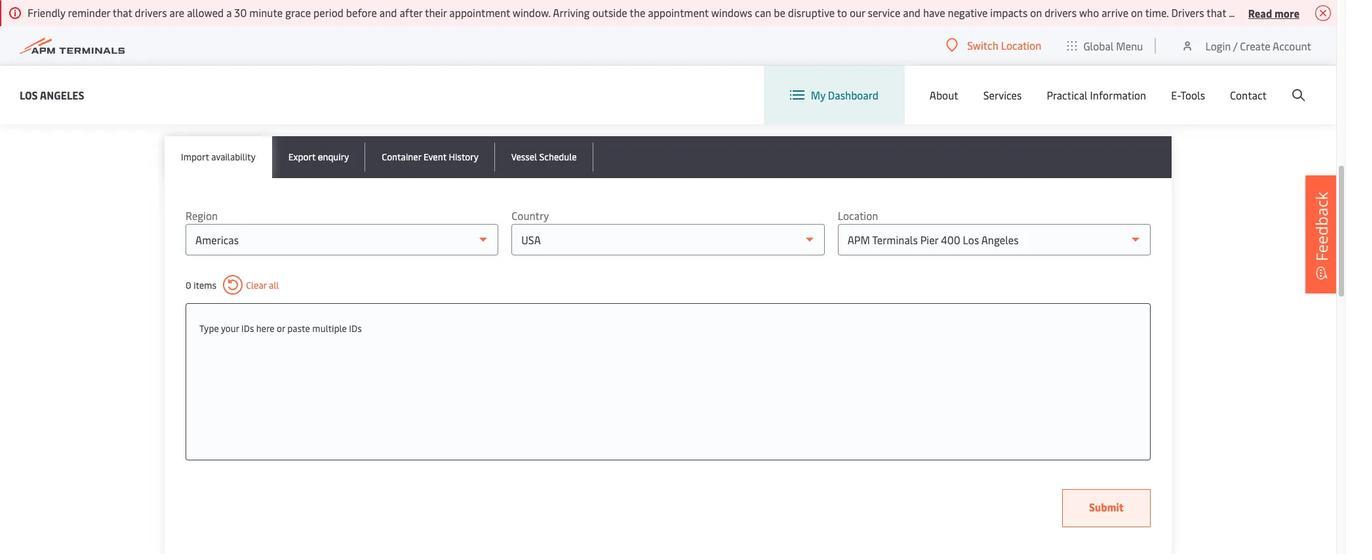 Task type: locate. For each thing, give the bounding box(es) containing it.
drivers left are on the left of page
[[135, 5, 167, 20]]

arriving
[[553, 5, 590, 20]]

0 horizontal spatial drivers
[[135, 5, 167, 20]]

their right after
[[425, 5, 447, 20]]

еnquiry
[[318, 151, 349, 163]]

login / create account link
[[1181, 26, 1312, 65]]

outside
[[592, 5, 627, 20], [1259, 5, 1294, 20]]

1 their from the left
[[425, 5, 447, 20]]

and left have
[[903, 5, 921, 20]]

0 horizontal spatial arrive
[[1102, 5, 1129, 20]]

0 items
[[186, 279, 217, 292]]

0 horizontal spatial outside
[[592, 5, 627, 20]]

allowed
[[187, 5, 224, 20]]

before
[[346, 5, 377, 20]]

friendly reminder that drivers are allowed a 30 minute grace period before and after their appointment window. arriving outside the appointment windows can be disruptive to our service and have negative impacts on drivers who arrive on time. drivers that arrive outside their appoin
[[28, 5, 1346, 20]]

e-tools
[[1171, 88, 1205, 102]]

1 horizontal spatial outside
[[1259, 5, 1294, 20]]

import availability
[[181, 151, 256, 163]]

outside left the
[[592, 5, 627, 20]]

1 horizontal spatial and
[[903, 5, 921, 20]]

that right reminder at the left top
[[113, 5, 132, 20]]

1 appointment from the left
[[449, 5, 510, 20]]

0 horizontal spatial appointment
[[449, 5, 510, 20]]

/
[[1233, 38, 1238, 53]]

0
[[186, 279, 191, 292]]

global
[[1084, 38, 1114, 53]]

tools
[[1181, 88, 1205, 102]]

have
[[923, 5, 945, 20]]

1 that from the left
[[113, 5, 132, 20]]

after
[[400, 5, 423, 20]]

export еnquiry button
[[272, 136, 365, 178]]

import
[[181, 151, 209, 163]]

impacts
[[991, 5, 1028, 20]]

on right impacts
[[1030, 5, 1042, 20]]

region
[[186, 209, 218, 223]]

1 horizontal spatial that
[[1207, 5, 1227, 20]]

that
[[113, 5, 132, 20], [1207, 5, 1227, 20]]

1 arrive from the left
[[1102, 5, 1129, 20]]

clear all button
[[223, 275, 279, 295]]

type your ids here or paste multiple ids
[[199, 323, 362, 335]]

clear all
[[246, 279, 279, 292]]

outside up account on the right top
[[1259, 5, 1294, 20]]

0 horizontal spatial that
[[113, 5, 132, 20]]

0 horizontal spatial their
[[425, 5, 447, 20]]

container event history
[[382, 151, 479, 163]]

appointment right the
[[648, 5, 709, 20]]

export
[[288, 151, 316, 163]]

0 horizontal spatial and
[[380, 5, 397, 20]]

los
[[20, 88, 38, 102]]

1 horizontal spatial on
[[1131, 5, 1143, 20]]

0 horizontal spatial ids
[[241, 323, 254, 335]]

1 horizontal spatial their
[[1296, 5, 1318, 20]]

drivers
[[135, 5, 167, 20], [1045, 5, 1077, 20]]

1 vertical spatial location
[[838, 209, 878, 223]]

practical
[[1047, 88, 1088, 102]]

contact
[[1230, 88, 1267, 102]]

location
[[1001, 38, 1042, 52], [838, 209, 878, 223]]

0 vertical spatial location
[[1001, 38, 1042, 52]]

on
[[1030, 5, 1042, 20], [1131, 5, 1143, 20]]

on left time.
[[1131, 5, 1143, 20]]

ids right your
[[241, 323, 254, 335]]

and
[[380, 5, 397, 20], [903, 5, 921, 20]]

1 horizontal spatial location
[[1001, 38, 1042, 52]]

2 on from the left
[[1131, 5, 1143, 20]]

ids right "multiple"
[[349, 323, 362, 335]]

event
[[424, 151, 447, 163]]

1 horizontal spatial drivers
[[1045, 5, 1077, 20]]

1 horizontal spatial ids
[[349, 323, 362, 335]]

0 horizontal spatial location
[[838, 209, 878, 223]]

arrive up login / create account link at the top right of page
[[1229, 5, 1256, 20]]

all
[[269, 279, 279, 292]]

1 ids from the left
[[241, 323, 254, 335]]

switch
[[968, 38, 999, 52]]

their left appoin
[[1296, 5, 1318, 20]]

e-tools button
[[1171, 66, 1205, 125]]

drivers left who
[[1045, 5, 1077, 20]]

and left after
[[380, 5, 397, 20]]

schedule
[[539, 151, 577, 163]]

0 horizontal spatial on
[[1030, 5, 1042, 20]]

can
[[755, 5, 772, 20]]

availability
[[211, 151, 256, 163]]

global menu button
[[1055, 26, 1157, 65]]

your
[[221, 323, 239, 335]]

tab list
[[165, 136, 1172, 178]]

my
[[811, 88, 826, 102]]

container event history button
[[365, 136, 495, 178]]

reminder
[[68, 5, 110, 20]]

appointment left window.
[[449, 5, 510, 20]]

appointment
[[449, 5, 510, 20], [648, 5, 709, 20]]

1 horizontal spatial appointment
[[648, 5, 709, 20]]

negative
[[948, 5, 988, 20]]

login / create account
[[1206, 38, 1312, 53]]

about button
[[930, 66, 959, 125]]

2 outside from the left
[[1259, 5, 1294, 20]]

contact button
[[1230, 66, 1267, 125]]

services
[[984, 88, 1022, 102]]

None text field
[[199, 317, 1137, 341]]

type
[[199, 323, 219, 335]]

login
[[1206, 38, 1231, 53]]

1 horizontal spatial arrive
[[1229, 5, 1256, 20]]

2 that from the left
[[1207, 5, 1227, 20]]

that right drivers
[[1207, 5, 1227, 20]]

1 drivers from the left
[[135, 5, 167, 20]]

information
[[1090, 88, 1147, 102]]

arrive right who
[[1102, 5, 1129, 20]]

country
[[512, 209, 549, 223]]

about
[[930, 88, 959, 102]]

dashboard
[[828, 88, 879, 102]]

their
[[425, 5, 447, 20], [1296, 5, 1318, 20]]

period
[[314, 5, 344, 20]]



Task type: describe. For each thing, give the bounding box(es) containing it.
be
[[774, 5, 786, 20]]

paste
[[287, 323, 310, 335]]

a
[[226, 5, 232, 20]]

submit
[[1089, 500, 1124, 515]]

export еnquiry
[[288, 151, 349, 163]]

vessel
[[511, 151, 537, 163]]

los angeles
[[20, 88, 84, 102]]

angeles
[[40, 88, 84, 102]]

1 outside from the left
[[592, 5, 627, 20]]

items
[[194, 279, 217, 292]]

my dashboard button
[[790, 66, 879, 125]]

are
[[170, 5, 184, 20]]

to
[[837, 5, 847, 20]]

more
[[1275, 6, 1300, 20]]

read more
[[1249, 6, 1300, 20]]

service
[[868, 5, 901, 20]]

2 drivers from the left
[[1045, 5, 1077, 20]]

practical information button
[[1047, 66, 1147, 125]]

menu
[[1116, 38, 1143, 53]]

practical information
[[1047, 88, 1147, 102]]

disruptive
[[788, 5, 835, 20]]

2 arrive from the left
[[1229, 5, 1256, 20]]

window.
[[513, 5, 551, 20]]

account
[[1273, 38, 1312, 53]]

friendly
[[28, 5, 65, 20]]

1 and from the left
[[380, 5, 397, 20]]

grace
[[285, 5, 311, 20]]

2 ids from the left
[[349, 323, 362, 335]]

2 their from the left
[[1296, 5, 1318, 20]]

time.
[[1146, 5, 1169, 20]]

who
[[1079, 5, 1099, 20]]

feedback button
[[1306, 176, 1339, 294]]

search
[[165, 64, 219, 89]]

close alert image
[[1316, 5, 1331, 21]]

our
[[850, 5, 865, 20]]

switch location
[[968, 38, 1042, 52]]

or
[[277, 323, 285, 335]]

container
[[382, 151, 421, 163]]

submit button
[[1062, 490, 1151, 528]]

switch location button
[[947, 38, 1042, 52]]

global menu
[[1084, 38, 1143, 53]]

2 and from the left
[[903, 5, 921, 20]]

services button
[[984, 66, 1022, 125]]

history
[[449, 151, 479, 163]]

minute
[[249, 5, 283, 20]]

1 on from the left
[[1030, 5, 1042, 20]]

import availability button
[[165, 136, 272, 178]]

drivers
[[1172, 5, 1205, 20]]

windows
[[711, 5, 752, 20]]

multiple
[[312, 323, 347, 335]]

vessel schedule button
[[495, 136, 593, 178]]

read more button
[[1249, 5, 1300, 21]]

again
[[224, 64, 268, 89]]

2 appointment from the left
[[648, 5, 709, 20]]

the
[[630, 5, 646, 20]]

my dashboard
[[811, 88, 879, 102]]

create
[[1240, 38, 1271, 53]]

clear
[[246, 279, 267, 292]]

vessel schedule
[[511, 151, 577, 163]]

search again
[[165, 64, 268, 89]]

appoin
[[1320, 5, 1346, 20]]

here
[[256, 323, 275, 335]]

feedback
[[1311, 192, 1333, 262]]

los angeles link
[[20, 87, 84, 103]]

read
[[1249, 6, 1273, 20]]

30
[[234, 5, 247, 20]]

tab list containing import availability
[[165, 136, 1172, 178]]



Task type: vqa. For each thing, say whether or not it's contained in the screenshot.
PRACTICAL
yes



